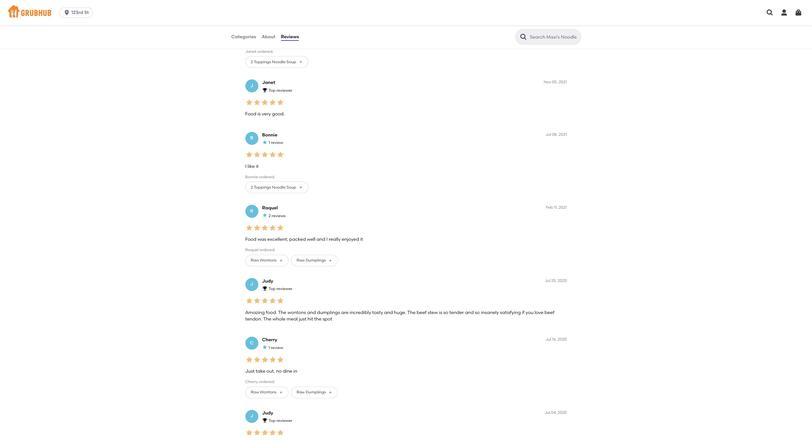 Task type: locate. For each thing, give the bounding box(es) containing it.
1 review up no
[[269, 346, 283, 350]]

2 1 review from the top
[[269, 346, 283, 350]]

raquel up 2 reviews
[[262, 205, 278, 211]]

2021 for good.
[[559, 80, 567, 84]]

1 2021 from the top
[[559, 80, 567, 84]]

0 vertical spatial 2 toppings noodle soup button
[[245, 56, 308, 68]]

raw dumplings button down the in
[[291, 387, 338, 398]]

feb 11, 2021
[[546, 205, 567, 210]]

0 vertical spatial soup
[[287, 60, 296, 64]]

judy down raquel ordered:
[[262, 278, 273, 284]]

1 horizontal spatial so
[[475, 310, 480, 315]]

2020 right '04,'
[[558, 410, 567, 415]]

1 2020 from the top
[[558, 278, 567, 283]]

about
[[262, 34, 275, 40]]

0 vertical spatial 1 review
[[269, 140, 283, 145]]

raw wontons button down raquel ordered:
[[245, 255, 289, 266]]

0 horizontal spatial beef
[[417, 310, 427, 315]]

2 reviewer from the top
[[276, 287, 292, 291]]

0 vertical spatial is
[[258, 111, 261, 117]]

2020 for just take out, no dine in
[[558, 337, 567, 342]]

1 vertical spatial review
[[271, 346, 283, 350]]

2 soup from the top
[[287, 185, 296, 190]]

2 food from the top
[[245, 237, 256, 242]]

top
[[269, 88, 276, 93], [269, 287, 276, 291], [269, 419, 276, 423]]

2 beef from the left
[[545, 310, 555, 315]]

1 toppings from the top
[[254, 60, 271, 64]]

0 vertical spatial cherry
[[262, 337, 277, 343]]

1 vertical spatial reviewer
[[276, 287, 292, 291]]

1 vertical spatial wontons
[[260, 390, 277, 395]]

0 vertical spatial 2021
[[559, 80, 567, 84]]

noodle
[[272, 60, 286, 64], [272, 185, 286, 190]]

noodle for food.
[[272, 60, 286, 64]]

0 vertical spatial review
[[271, 140, 283, 145]]

is left very
[[258, 111, 261, 117]]

toppings for it
[[254, 185, 271, 190]]

1 vertical spatial dumplings
[[306, 390, 326, 395]]

noodle down very good food. made fresh.
[[272, 60, 286, 64]]

wontons down raquel ordered:
[[260, 258, 277, 263]]

1 horizontal spatial bonnie
[[262, 132, 278, 138]]

0 vertical spatial top reviewer
[[269, 88, 292, 93]]

1 vertical spatial food
[[245, 237, 256, 242]]

jul 08, 2021
[[546, 132, 567, 137]]

nov
[[544, 80, 551, 84]]

1 vertical spatial raw dumplings button
[[291, 387, 338, 398]]

j for food
[[250, 83, 253, 89]]

the up whole
[[278, 310, 286, 315]]

2 2 toppings noodle soup from the top
[[251, 185, 296, 190]]

0 vertical spatial wontons
[[260, 258, 277, 263]]

1 vertical spatial 2020
[[558, 337, 567, 342]]

1 beef from the left
[[417, 310, 427, 315]]

1 noodle from the top
[[272, 60, 286, 64]]

and right tender
[[465, 310, 474, 315]]

top for very
[[269, 88, 276, 93]]

1 vertical spatial 2 toppings noodle soup button
[[245, 182, 308, 193]]

0 vertical spatial raw wontons button
[[245, 255, 289, 266]]

2 down bonnie ordered: in the left of the page
[[251, 185, 253, 190]]

2 vertical spatial trophy icon image
[[262, 418, 267, 423]]

0 horizontal spatial is
[[258, 111, 261, 117]]

cherry for cherry
[[262, 337, 277, 343]]

janet
[[245, 49, 256, 54], [262, 80, 275, 85]]

2021
[[559, 80, 567, 84], [559, 132, 567, 137], [559, 205, 567, 210]]

2 raw wontons from the top
[[251, 390, 277, 395]]

2 toppings noodle soup down bonnie ordered: in the left of the page
[[251, 185, 296, 190]]

raw dumplings down the in
[[297, 390, 326, 395]]

wontons down cherry ordered:
[[260, 390, 277, 395]]

are
[[341, 310, 349, 315]]

2 review from the top
[[271, 346, 283, 350]]

0 horizontal spatial it
[[256, 164, 259, 169]]

raw wontons button down cherry ordered:
[[245, 387, 289, 398]]

bonnie for bonnie
[[262, 132, 278, 138]]

0 vertical spatial it
[[256, 164, 259, 169]]

tasty
[[372, 310, 383, 315]]

review up no
[[271, 346, 283, 350]]

1 vertical spatial j
[[250, 282, 253, 287]]

2 raw dumplings from the top
[[297, 390, 326, 395]]

0 vertical spatial raw dumplings button
[[291, 255, 338, 266]]

well
[[307, 237, 316, 242]]

0 horizontal spatial bonnie
[[245, 175, 258, 179]]

1 vertical spatial 2 toppings noodle soup
[[251, 185, 296, 190]]

2 j from the top
[[250, 282, 253, 287]]

2 toppings from the top
[[254, 185, 271, 190]]

2020 right the 16, on the right bottom
[[558, 337, 567, 342]]

food.
[[269, 38, 280, 44], [266, 310, 277, 315]]

2020 right 25,
[[558, 278, 567, 283]]

food left very
[[245, 111, 256, 117]]

0 vertical spatial j
[[250, 83, 253, 89]]

1 raw wontons from the top
[[251, 258, 277, 263]]

1 vertical spatial top reviewer
[[269, 287, 292, 291]]

2 top reviewer from the top
[[269, 287, 292, 291]]

0 vertical spatial reviewer
[[276, 88, 292, 93]]

2 vertical spatial reviewer
[[276, 419, 292, 423]]

cherry down just
[[245, 380, 258, 384]]

top reviewer
[[269, 88, 292, 93], [269, 287, 292, 291], [269, 419, 292, 423]]

dumplings
[[317, 310, 340, 315]]

1 right b
[[269, 140, 270, 145]]

3 2021 from the top
[[559, 205, 567, 210]]

0 vertical spatial 1
[[269, 140, 270, 145]]

2
[[251, 60, 253, 64], [251, 185, 253, 190], [269, 214, 271, 218]]

raw dumplings button
[[291, 255, 338, 266], [291, 387, 338, 398]]

noodle down bonnie ordered: in the left of the page
[[272, 185, 286, 190]]

the right huge.
[[407, 310, 416, 315]]

0 horizontal spatial raquel
[[245, 248, 259, 252]]

1 review from the top
[[271, 140, 283, 145]]

1 vertical spatial food.
[[266, 310, 277, 315]]

2 down janet ordered: at top left
[[251, 60, 253, 64]]

bonnie right b
[[262, 132, 278, 138]]

ordered: for food.
[[257, 49, 273, 54]]

1 1 from the top
[[269, 140, 270, 145]]

raquel ordered:
[[245, 248, 275, 252]]

1 so from the left
[[443, 310, 448, 315]]

plus icon image
[[299, 60, 303, 64], [299, 186, 303, 189], [279, 259, 283, 263], [329, 259, 332, 263], [279, 391, 283, 394], [329, 391, 332, 394]]

2021 right the 11,
[[559, 205, 567, 210]]

1 horizontal spatial raquel
[[262, 205, 278, 211]]

i left like
[[245, 164, 247, 169]]

1 vertical spatial top
[[269, 287, 276, 291]]

food. right good
[[269, 38, 280, 44]]

16,
[[552, 337, 557, 342]]

toppings down janet ordered: at top left
[[254, 60, 271, 64]]

1 review
[[269, 140, 283, 145], [269, 346, 283, 350]]

05,
[[552, 80, 558, 84]]

0 vertical spatial food
[[245, 111, 256, 117]]

cherry
[[262, 337, 277, 343], [245, 380, 258, 384]]

0 vertical spatial 2 toppings noodle soup
[[251, 60, 296, 64]]

cherry for cherry ordered:
[[245, 380, 258, 384]]

1 vertical spatial soup
[[287, 185, 296, 190]]

1 raw wontons button from the top
[[245, 255, 289, 266]]

1 vertical spatial 2021
[[559, 132, 567, 137]]

1 vertical spatial 1
[[269, 346, 270, 350]]

1 vertical spatial trophy icon image
[[262, 286, 267, 291]]

the
[[314, 316, 322, 322]]

0 horizontal spatial cherry
[[245, 380, 258, 384]]

1 vertical spatial 2
[[251, 185, 253, 190]]

raw dumplings
[[297, 258, 326, 263], [297, 390, 326, 395]]

1 horizontal spatial i
[[326, 237, 328, 242]]

0 vertical spatial raw wontons
[[251, 258, 277, 263]]

0 vertical spatial noodle
[[272, 60, 286, 64]]

2 2021 from the top
[[559, 132, 567, 137]]

review right b
[[271, 140, 283, 145]]

love
[[535, 310, 544, 315]]

raw wontons down raquel ordered:
[[251, 258, 277, 263]]

raw wontons down cherry ordered:
[[251, 390, 277, 395]]

2 vertical spatial 2021
[[559, 205, 567, 210]]

1 raw dumplings from the top
[[297, 258, 326, 263]]

so left tender
[[443, 310, 448, 315]]

1 soup from the top
[[287, 60, 296, 64]]

raw wontons button for excellent,
[[245, 255, 289, 266]]

toppings down bonnie ordered: in the left of the page
[[254, 185, 271, 190]]

2 dumplings from the top
[[306, 390, 326, 395]]

beef
[[417, 310, 427, 315], [545, 310, 555, 315]]

0 vertical spatial bonnie
[[262, 132, 278, 138]]

1 vertical spatial toppings
[[254, 185, 271, 190]]

huge.
[[394, 310, 406, 315]]

jul for amazing food. the wontons and dumplings are incredibly tasty and huge. the beef stew is so tender and so insanely satisfying if you love beef tendon. the whole meal just hit the spot
[[545, 278, 551, 283]]

dumplings for and
[[306, 258, 326, 263]]

i
[[245, 164, 247, 169], [326, 237, 328, 242]]

1 right c
[[269, 346, 270, 350]]

raw down packed
[[297, 258, 305, 263]]

1 vertical spatial is
[[439, 310, 442, 315]]

1
[[269, 140, 270, 145], [269, 346, 270, 350]]

2 reviews
[[269, 214, 286, 218]]

0 vertical spatial 2020
[[558, 278, 567, 283]]

1 top from the top
[[269, 88, 276, 93]]

judy down cherry ordered:
[[262, 410, 273, 416]]

1 2 toppings noodle soup button from the top
[[245, 56, 308, 68]]

is inside amazing food. the wontons and dumplings are incredibly tasty and huge. the beef stew is so tender and so insanely satisfying if you love beef tendon. the whole meal just hit the spot
[[439, 310, 442, 315]]

0 vertical spatial 2
[[251, 60, 253, 64]]

food. inside amazing food. the wontons and dumplings are incredibly tasty and huge. the beef stew is so tender and so insanely satisfying if you love beef tendon. the whole meal just hit the spot
[[266, 310, 277, 315]]

so left insanely
[[475, 310, 480, 315]]

0 vertical spatial toppings
[[254, 60, 271, 64]]

the left whole
[[263, 316, 271, 322]]

bonnie down i like it
[[245, 175, 258, 179]]

so
[[443, 310, 448, 315], [475, 310, 480, 315]]

0 vertical spatial janet
[[245, 49, 256, 54]]

food left was at the bottom of the page
[[245, 237, 256, 242]]

2 vertical spatial 2020
[[558, 410, 567, 415]]

reviews
[[281, 34, 299, 40]]

dumplings for in
[[306, 390, 326, 395]]

2 toppings noodle soup down janet ordered: at top left
[[251, 60, 296, 64]]

123rd st
[[71, 10, 89, 15]]

i left really
[[326, 237, 328, 242]]

and up the hit
[[307, 310, 316, 315]]

1 horizontal spatial cherry
[[262, 337, 277, 343]]

jul 16, 2020
[[546, 337, 567, 342]]

1 2 toppings noodle soup from the top
[[251, 60, 296, 64]]

dine
[[283, 369, 292, 374]]

it right like
[[256, 164, 259, 169]]

2 trophy icon image from the top
[[262, 286, 267, 291]]

raquel down was at the bottom of the page
[[245, 248, 259, 252]]

beef right love
[[545, 310, 555, 315]]

2020
[[558, 278, 567, 283], [558, 337, 567, 342], [558, 410, 567, 415]]

1 j from the top
[[250, 83, 253, 89]]

0 vertical spatial dumplings
[[306, 258, 326, 263]]

0 vertical spatial raquel
[[262, 205, 278, 211]]

123rd st button
[[59, 7, 96, 18]]

2 raw wontons button from the top
[[245, 387, 289, 398]]

1 reviewer from the top
[[276, 88, 292, 93]]

2 horizontal spatial the
[[407, 310, 416, 315]]

and
[[317, 237, 325, 242], [307, 310, 316, 315], [384, 310, 393, 315], [465, 310, 474, 315]]

raw dumplings down "well"
[[297, 258, 326, 263]]

tendon.
[[245, 316, 262, 322]]

1 1 review from the top
[[269, 140, 283, 145]]

soup
[[287, 60, 296, 64], [287, 185, 296, 190]]

review
[[271, 140, 283, 145], [271, 346, 283, 350]]

1 top reviewer from the top
[[269, 88, 292, 93]]

ordered:
[[257, 49, 273, 54], [259, 175, 275, 179], [259, 248, 275, 252], [259, 380, 275, 384]]

trophy icon image
[[262, 87, 267, 93], [262, 286, 267, 291], [262, 418, 267, 423]]

trophy icon image for food.
[[262, 286, 267, 291]]

1 horizontal spatial janet
[[262, 80, 275, 85]]

j
[[250, 83, 253, 89], [250, 282, 253, 287], [250, 414, 253, 419]]

1 raw dumplings button from the top
[[291, 255, 338, 266]]

11,
[[554, 205, 558, 210]]

1 vertical spatial noodle
[[272, 185, 286, 190]]

reviews button
[[281, 25, 299, 49]]

2 vertical spatial top reviewer
[[269, 419, 292, 423]]

soup for food.
[[287, 60, 296, 64]]

0 vertical spatial i
[[245, 164, 247, 169]]

0 horizontal spatial janet
[[245, 49, 256, 54]]

and right tasty
[[384, 310, 393, 315]]

you
[[526, 310, 534, 315]]

2 toppings noodle soup button down bonnie ordered: in the left of the page
[[245, 182, 308, 193]]

raw
[[251, 258, 259, 263], [297, 258, 305, 263], [251, 390, 259, 395], [297, 390, 305, 395]]

2021 right 05,
[[559, 80, 567, 84]]

review for cherry
[[271, 346, 283, 350]]

04,
[[551, 410, 557, 415]]

2 for good
[[251, 60, 253, 64]]

2 1 from the top
[[269, 346, 270, 350]]

toppings for food.
[[254, 60, 271, 64]]

if
[[522, 310, 525, 315]]

1 trophy icon image from the top
[[262, 87, 267, 93]]

beef left stew
[[417, 310, 427, 315]]

2 toppings noodle soup button
[[245, 56, 308, 68], [245, 182, 308, 193]]

1 vertical spatial judy
[[262, 410, 273, 416]]

reviews
[[272, 214, 286, 218]]

2 vertical spatial j
[[250, 414, 253, 419]]

raw dumplings button down "well"
[[291, 255, 338, 266]]

packed
[[289, 237, 306, 242]]

was
[[258, 237, 266, 242]]

0 horizontal spatial so
[[443, 310, 448, 315]]

janet up very
[[262, 80, 275, 85]]

very good food. made fresh.
[[245, 38, 307, 44]]

c
[[250, 340, 254, 346]]

1 review for bonnie
[[269, 140, 283, 145]]

bonnie for bonnie ordered:
[[245, 175, 258, 179]]

raw down cherry ordered:
[[251, 390, 259, 395]]

08,
[[552, 132, 558, 137]]

1 vertical spatial raw wontons button
[[245, 387, 289, 398]]

2 judy from the top
[[262, 410, 273, 416]]

3 top from the top
[[269, 419, 276, 423]]

2 toppings noodle soup button down janet ordered: at top left
[[245, 56, 308, 68]]

cherry ordered:
[[245, 380, 275, 384]]

2 raw dumplings button from the top
[[291, 387, 338, 398]]

jul left 25,
[[545, 278, 551, 283]]

r
[[250, 208, 253, 214]]

raw wontons button
[[245, 255, 289, 266], [245, 387, 289, 398]]

food. up whole
[[266, 310, 277, 315]]

cherry right c
[[262, 337, 277, 343]]

and right "well"
[[317, 237, 325, 242]]

is right stew
[[439, 310, 442, 315]]

0 vertical spatial top
[[269, 88, 276, 93]]

top for the
[[269, 287, 276, 291]]

jul left the 16, on the right bottom
[[546, 337, 551, 342]]

0 horizontal spatial i
[[245, 164, 247, 169]]

2 so from the left
[[475, 310, 480, 315]]

2 2020 from the top
[[558, 337, 567, 342]]

1 judy from the top
[[262, 278, 273, 284]]

bonnie
[[262, 132, 278, 138], [245, 175, 258, 179]]

1 vertical spatial raw dumplings
[[297, 390, 326, 395]]

2 2 toppings noodle soup button from the top
[[245, 182, 308, 193]]

svg image
[[766, 9, 774, 17], [781, 9, 788, 17], [795, 9, 803, 17], [64, 9, 70, 16]]

1 horizontal spatial is
[[439, 310, 442, 315]]

2 top from the top
[[269, 287, 276, 291]]

just
[[245, 369, 255, 374]]

1 horizontal spatial beef
[[545, 310, 555, 315]]

reviewer
[[276, 88, 292, 93], [276, 287, 292, 291], [276, 419, 292, 423]]

satisfying
[[500, 310, 521, 315]]

made
[[281, 38, 294, 44]]

ordered: for excellent,
[[259, 248, 275, 252]]

0 vertical spatial trophy icon image
[[262, 87, 267, 93]]

1 vertical spatial bonnie
[[245, 175, 258, 179]]

wontons for out,
[[260, 390, 277, 395]]

2 left reviews at the left
[[269, 214, 271, 218]]

meal
[[287, 316, 298, 322]]

1 vertical spatial it
[[360, 237, 363, 242]]

0 vertical spatial food.
[[269, 38, 280, 44]]

stew
[[428, 310, 438, 315]]

wontons
[[260, 258, 277, 263], [260, 390, 277, 395]]

dumplings
[[306, 258, 326, 263], [306, 390, 326, 395]]

1 wontons from the top
[[260, 258, 277, 263]]

jul left 08,
[[546, 132, 551, 137]]

categories
[[231, 34, 256, 40]]

2 toppings noodle soup
[[251, 60, 296, 64], [251, 185, 296, 190]]

2 noodle from the top
[[272, 185, 286, 190]]

raquel
[[262, 205, 278, 211], [245, 248, 259, 252]]

1 review for cherry
[[269, 346, 283, 350]]

raw wontons for take
[[251, 390, 277, 395]]

Search Maxi's Noodle search field
[[529, 34, 579, 40]]

2021 right 08,
[[559, 132, 567, 137]]

0 vertical spatial judy
[[262, 278, 273, 284]]

1 vertical spatial janet
[[262, 80, 275, 85]]

0 vertical spatial raw dumplings
[[297, 258, 326, 263]]

judy
[[262, 278, 273, 284], [262, 410, 273, 416]]

1 vertical spatial raw wontons
[[251, 390, 277, 395]]

it
[[256, 164, 259, 169], [360, 237, 363, 242]]

25,
[[551, 278, 557, 283]]

1 horizontal spatial it
[[360, 237, 363, 242]]

star icon image
[[245, 25, 253, 33], [253, 25, 261, 33], [261, 25, 269, 33], [269, 25, 276, 33], [276, 25, 284, 33], [245, 99, 253, 106], [253, 99, 261, 106], [261, 99, 269, 106], [269, 99, 276, 106], [276, 99, 284, 106], [262, 140, 267, 145], [245, 151, 253, 159], [253, 151, 261, 159], [261, 151, 269, 159], [269, 151, 276, 159], [276, 151, 284, 159], [262, 213, 267, 218], [245, 224, 253, 232], [253, 224, 261, 232], [261, 224, 269, 232], [269, 224, 276, 232], [276, 224, 284, 232], [245, 297, 253, 305], [253, 297, 261, 305], [261, 297, 269, 305], [269, 297, 276, 305], [276, 297, 284, 305], [262, 345, 267, 350], [245, 356, 253, 364], [253, 356, 261, 364], [261, 356, 269, 364], [269, 356, 276, 364], [276, 356, 284, 364], [245, 429, 253, 437], [253, 429, 261, 437], [261, 429, 269, 437], [269, 429, 276, 437], [276, 429, 284, 437]]

top reviewer for good.
[[269, 88, 292, 93]]

1 vertical spatial raquel
[[245, 248, 259, 252]]

it right enjoyed
[[360, 237, 363, 242]]

1 dumplings from the top
[[306, 258, 326, 263]]

2 vertical spatial top
[[269, 419, 276, 423]]

janet down very
[[245, 49, 256, 54]]

is
[[258, 111, 261, 117], [439, 310, 442, 315]]

review for bonnie
[[271, 140, 283, 145]]

amazing food. the wontons and dumplings are incredibly tasty and huge. the beef stew is so tender and so insanely satisfying if you love beef tendon. the whole meal just hit the spot
[[245, 310, 555, 322]]

1 vertical spatial 1 review
[[269, 346, 283, 350]]

food
[[245, 111, 256, 117], [245, 237, 256, 242]]

jul for just take out, no dine in
[[546, 337, 551, 342]]

1 vertical spatial cherry
[[245, 380, 258, 384]]

1 food from the top
[[245, 111, 256, 117]]

good.
[[272, 111, 285, 117]]

1 review right b
[[269, 140, 283, 145]]

insanely
[[481, 310, 499, 315]]

feb
[[546, 205, 553, 210]]

2 wontons from the top
[[260, 390, 277, 395]]



Task type: describe. For each thing, give the bounding box(es) containing it.
trophy icon image for is
[[262, 87, 267, 93]]

raquel for raquel
[[262, 205, 278, 211]]

3 top reviewer from the top
[[269, 419, 292, 423]]

jul 04, 2020
[[545, 410, 567, 415]]

food was excellent, packed well and i really enjoyed it
[[245, 237, 363, 242]]

out,
[[267, 369, 275, 374]]

raw down raquel ordered:
[[251, 258, 259, 263]]

2020 for amazing food. the wontons and dumplings are incredibly tasty and huge. the beef stew is so tender and so insanely satisfying if you love beef tendon. the whole meal just hit the spot
[[558, 278, 567, 283]]

j for amazing
[[250, 282, 253, 287]]

i like it
[[245, 164, 259, 169]]

raw dumplings button for and
[[291, 255, 338, 266]]

3 trophy icon image from the top
[[262, 418, 267, 423]]

jul for i like it
[[546, 132, 551, 137]]

hit
[[308, 316, 313, 322]]

janet for janet ordered:
[[245, 49, 256, 54]]

raw dumplings for in
[[297, 390, 326, 395]]

in
[[293, 369, 297, 374]]

1 for bonnie
[[269, 140, 270, 145]]

food for food was excellent, packed well and i really enjoyed it
[[245, 237, 256, 242]]

bonnie ordered:
[[245, 175, 275, 179]]

1 vertical spatial i
[[326, 237, 328, 242]]

spot
[[323, 316, 332, 322]]

raw down the in
[[297, 390, 305, 395]]

2 toppings noodle soup button for it
[[245, 182, 308, 193]]

b
[[250, 135, 253, 141]]

3 2020 from the top
[[558, 410, 567, 415]]

main navigation navigation
[[0, 0, 812, 25]]

2021 for packed
[[559, 205, 567, 210]]

no
[[276, 369, 282, 374]]

raw dumplings for and
[[297, 258, 326, 263]]

search icon image
[[520, 33, 527, 41]]

just take out, no dine in
[[245, 369, 297, 374]]

whole
[[273, 316, 286, 322]]

enjoyed
[[342, 237, 359, 242]]

janet for janet
[[262, 80, 275, 85]]

very
[[262, 111, 271, 117]]

raw wontons button for out,
[[245, 387, 289, 398]]

incredibly
[[350, 310, 371, 315]]

take
[[256, 369, 265, 374]]

food for food is very good.
[[245, 111, 256, 117]]

2 toppings noodle soup for food.
[[251, 60, 296, 64]]

2 toppings noodle soup for it
[[251, 185, 296, 190]]

ordered: for out,
[[259, 380, 275, 384]]

3 j from the top
[[250, 414, 253, 419]]

st
[[84, 10, 89, 15]]

wontons for excellent,
[[260, 258, 277, 263]]

1 for cherry
[[269, 346, 270, 350]]

tender
[[449, 310, 464, 315]]

fresh.
[[295, 38, 307, 44]]

noodle for it
[[272, 185, 286, 190]]

reviewer for good.
[[276, 88, 292, 93]]

good
[[256, 38, 268, 44]]

0 horizontal spatial the
[[263, 316, 271, 322]]

just
[[299, 316, 307, 322]]

2 toppings noodle soup button for food.
[[245, 56, 308, 68]]

raquel for raquel ordered:
[[245, 248, 259, 252]]

wontons
[[288, 310, 306, 315]]

raw wontons for was
[[251, 258, 277, 263]]

judy for jul 04, 2020
[[262, 410, 273, 416]]

janet ordered:
[[245, 49, 273, 54]]

svg image inside 123rd st button
[[64, 9, 70, 16]]

2 for like
[[251, 185, 253, 190]]

123rd
[[71, 10, 83, 15]]

excellent,
[[267, 237, 288, 242]]

really
[[329, 237, 341, 242]]

about button
[[261, 25, 276, 49]]

1 horizontal spatial the
[[278, 310, 286, 315]]

amazing
[[245, 310, 265, 315]]

top reviewer for wontons
[[269, 287, 292, 291]]

reviewer for wontons
[[276, 287, 292, 291]]

soup for it
[[287, 185, 296, 190]]

3 reviewer from the top
[[276, 419, 292, 423]]

categories button
[[231, 25, 257, 49]]

judy for jul 25, 2020
[[262, 278, 273, 284]]

jul 25, 2020
[[545, 278, 567, 283]]

raw dumplings button for in
[[291, 387, 338, 398]]

food is very good.
[[245, 111, 285, 117]]

nov 05, 2021
[[544, 80, 567, 84]]

ordered: for it
[[259, 175, 275, 179]]

very
[[245, 38, 255, 44]]

like
[[248, 164, 255, 169]]

jul left '04,'
[[545, 410, 550, 415]]

2 vertical spatial 2
[[269, 214, 271, 218]]



Task type: vqa. For each thing, say whether or not it's contained in the screenshot.
Huge.
yes



